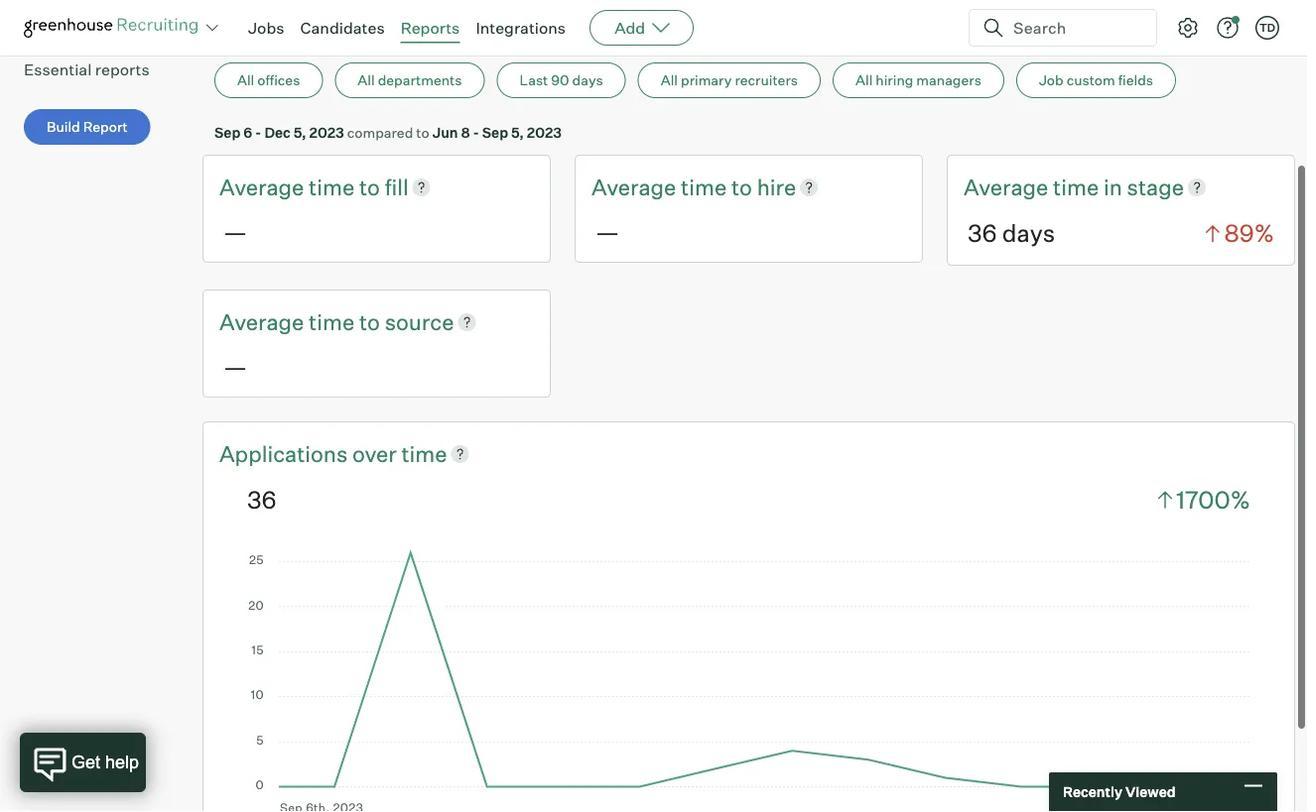 Task type: vqa. For each thing, say whether or not it's contained in the screenshot.
Posts
no



Task type: describe. For each thing, give the bounding box(es) containing it.
td
[[1260, 21, 1276, 34]]

last
[[520, 93, 548, 110]]

36 for 36 days
[[968, 239, 997, 269]]

all departments button
[[335, 84, 485, 119]]

time link for fill
[[309, 193, 359, 223]]

applications link
[[219, 459, 352, 490]]

offices
[[257, 93, 300, 110]]

build
[[47, 139, 80, 157]]

report
[[83, 139, 128, 157]]

time for stage
[[1053, 194, 1099, 222]]

candidates link
[[300, 18, 385, 38]]

saved
[[24, 40, 70, 60]]

switch applications image
[[204, 18, 220, 38]]

time for source
[[309, 329, 355, 356]]

average for fill
[[219, 194, 304, 222]]

6
[[243, 145, 252, 162]]

viewed
[[1126, 784, 1176, 802]]

all offices button
[[214, 84, 323, 119]]

jun
[[432, 145, 458, 162]]

over
[[352, 461, 397, 488]]

1 sep from the left
[[214, 145, 240, 162]]

hiring
[[876, 93, 914, 110]]

candidates
[[300, 18, 385, 38]]

td button
[[1252, 12, 1284, 44]]

2 2023 from the left
[[527, 145, 562, 162]]

all for all hiring managers
[[856, 93, 873, 110]]

— for fill
[[223, 238, 247, 268]]

essential
[[24, 81, 92, 100]]

average link for source
[[219, 328, 309, 358]]

all primary recruiters button
[[638, 84, 821, 119]]

job custom fields button
[[1016, 84, 1176, 119]]

reports link
[[401, 18, 460, 38]]

hire
[[757, 194, 796, 222]]

to left source
[[359, 329, 380, 356]]

reports
[[401, 18, 460, 38]]

td button
[[1256, 16, 1280, 40]]

1 2023 from the left
[[309, 145, 344, 162]]

36 days
[[968, 239, 1055, 269]]

save
[[1189, 29, 1221, 46]]

all for all offices
[[237, 93, 254, 110]]

average time to for source
[[219, 329, 385, 356]]

add
[[615, 18, 645, 38]]

89%
[[1224, 239, 1275, 269]]

in link
[[1104, 193, 1127, 223]]

recruiting
[[214, 23, 322, 52]]

last 90 days button
[[497, 84, 626, 119]]

fill
[[385, 194, 409, 222]]

average for source
[[219, 329, 304, 356]]

recruiting efficiency
[[214, 23, 423, 52]]

36 for 36
[[247, 506, 277, 536]]

stage
[[1127, 194, 1184, 222]]

all offices
[[237, 93, 300, 110]]

average link for stage
[[964, 193, 1053, 223]]

average time to for fill
[[219, 194, 385, 222]]

stage link
[[1127, 193, 1184, 223]]

time link left "hire" link
[[681, 193, 732, 223]]

average time in
[[964, 194, 1127, 222]]

xychart image
[[247, 568, 1251, 813]]

to link for fill
[[359, 193, 385, 223]]

custom
[[1067, 93, 1115, 110]]

recently
[[1063, 784, 1123, 802]]

compared
[[347, 145, 413, 162]]

to link for source
[[359, 328, 385, 358]]

1700%
[[1177, 506, 1251, 536]]

add button
[[590, 10, 694, 46]]

dec
[[264, 145, 291, 162]]

time link right over
[[402, 459, 447, 490]]



Task type: locate. For each thing, give the bounding box(es) containing it.
average time to hire
[[592, 194, 796, 222]]

time right over
[[402, 461, 447, 488]]

applications
[[219, 461, 348, 488]]

time left source
[[309, 329, 355, 356]]

essential reports
[[24, 81, 150, 100]]

switch applications element
[[201, 16, 224, 40]]

source
[[385, 329, 454, 356]]

0 horizontal spatial -
[[255, 145, 262, 162]]

over link
[[352, 459, 402, 490]]

job custom fields
[[1039, 93, 1154, 110]]

1 horizontal spatial sep
[[482, 145, 508, 162]]

to link
[[359, 193, 385, 223], [732, 193, 757, 223], [359, 328, 385, 358]]

average for stage
[[964, 194, 1049, 222]]

1 all from the left
[[237, 93, 254, 110]]

1 vertical spatial 36
[[247, 506, 277, 536]]

time link left fill link at the left
[[309, 193, 359, 223]]

days down "average time in"
[[1002, 239, 1055, 269]]

time link for source
[[309, 328, 359, 358]]

Top navigation search text field
[[1006, 8, 1145, 48]]

1 - from the left
[[255, 145, 262, 162]]

average link for fill
[[219, 193, 309, 223]]

0 horizontal spatial days
[[572, 93, 603, 110]]

days inside button
[[572, 93, 603, 110]]

time link left source link
[[309, 328, 359, 358]]

efficiency
[[327, 23, 423, 52]]

4 all from the left
[[856, 93, 873, 110]]

1 horizontal spatial 2023
[[527, 145, 562, 162]]

time
[[309, 194, 355, 222], [681, 194, 727, 222], [1053, 194, 1099, 222], [309, 329, 355, 356], [402, 461, 447, 488]]

build report button
[[24, 130, 151, 166]]

2 average time to from the top
[[219, 329, 385, 356]]

sep
[[214, 145, 240, 162], [482, 145, 508, 162]]

1 horizontal spatial 5,
[[511, 145, 524, 162]]

save button
[[1166, 20, 1244, 56]]

2023 right the dec
[[309, 145, 344, 162]]

applications over
[[219, 461, 402, 488]]

time for fill
[[309, 194, 355, 222]]

5, right the dec
[[294, 145, 306, 162]]

all for all primary recruiters
[[661, 93, 678, 110]]

— for source
[[223, 373, 247, 402]]

time left hire
[[681, 194, 727, 222]]

5, right the 8
[[511, 145, 524, 162]]

0 vertical spatial average time to
[[219, 194, 385, 222]]

0 horizontal spatial 2023
[[309, 145, 344, 162]]

36 down "average time in"
[[968, 239, 997, 269]]

integrations link
[[476, 18, 566, 38]]

recently viewed
[[1063, 784, 1176, 802]]

0 horizontal spatial sep
[[214, 145, 240, 162]]

all primary recruiters
[[661, 93, 798, 110]]

8
[[461, 145, 470, 162]]

departments
[[378, 93, 462, 110]]

2 sep from the left
[[482, 145, 508, 162]]

recruiters
[[735, 93, 798, 110]]

fields
[[1118, 93, 1154, 110]]

0 horizontal spatial 36
[[247, 506, 277, 536]]

1 vertical spatial days
[[1002, 239, 1055, 269]]

0 vertical spatial 36
[[968, 239, 997, 269]]

0 vertical spatial days
[[572, 93, 603, 110]]

- right 6
[[255, 145, 262, 162]]

jobs link
[[248, 18, 284, 38]]

reports
[[95, 81, 150, 100]]

all departments
[[358, 93, 462, 110]]

all for all departments
[[358, 93, 375, 110]]

- right the 8
[[473, 145, 479, 162]]

time link left stage link
[[1053, 193, 1104, 223]]

average link
[[219, 193, 309, 223], [592, 193, 681, 223], [964, 193, 1053, 223], [219, 328, 309, 358]]

0 horizontal spatial 5,
[[294, 145, 306, 162]]

build report
[[47, 139, 128, 157]]

time link for stage
[[1053, 193, 1104, 223]]

last 90 days
[[520, 93, 603, 110]]

1 vertical spatial average time to
[[219, 329, 385, 356]]

source link
[[385, 328, 454, 358]]

to
[[416, 145, 429, 162], [359, 194, 380, 222], [732, 194, 752, 222], [359, 329, 380, 356]]

all left primary
[[661, 93, 678, 110]]

1 average time to from the top
[[219, 194, 385, 222]]

-
[[255, 145, 262, 162], [473, 145, 479, 162]]

average
[[219, 194, 304, 222], [592, 194, 676, 222], [964, 194, 1049, 222], [219, 329, 304, 356]]

—
[[223, 238, 247, 268], [596, 238, 619, 268], [223, 373, 247, 402]]

to left the fill on the top
[[359, 194, 380, 222]]

time left the fill on the top
[[309, 194, 355, 222]]

primary
[[681, 93, 732, 110]]

5,
[[294, 145, 306, 162], [511, 145, 524, 162]]

configure image
[[1176, 16, 1200, 40]]

jobs
[[248, 18, 284, 38]]

days
[[572, 93, 603, 110], [1002, 239, 1055, 269]]

sep left 6
[[214, 145, 240, 162]]

all hiring managers
[[856, 93, 982, 110]]

time link
[[309, 193, 359, 223], [681, 193, 732, 223], [1053, 193, 1104, 223], [309, 328, 359, 358], [402, 459, 447, 490]]

2023
[[309, 145, 344, 162], [527, 145, 562, 162]]

sep right the 8
[[482, 145, 508, 162]]

average time to
[[219, 194, 385, 222], [219, 329, 385, 356]]

2023 down "last"
[[527, 145, 562, 162]]

essential reports link
[[24, 79, 175, 102]]

1 horizontal spatial days
[[1002, 239, 1055, 269]]

managers
[[917, 93, 982, 110]]

all left departments
[[358, 93, 375, 110]]

2 5, from the left
[[511, 145, 524, 162]]

all
[[237, 93, 254, 110], [358, 93, 375, 110], [661, 93, 678, 110], [856, 93, 873, 110]]

job
[[1039, 93, 1064, 110]]

all inside button
[[856, 93, 873, 110]]

hire link
[[757, 193, 796, 223]]

in
[[1104, 194, 1123, 222]]

all hiring managers button
[[833, 84, 1004, 119]]

to left hire
[[732, 194, 752, 222]]

days right 90 at the left top of page
[[572, 93, 603, 110]]

all left offices
[[237, 93, 254, 110]]

fill link
[[385, 193, 409, 223]]

time left in
[[1053, 194, 1099, 222]]

all left hiring
[[856, 93, 873, 110]]

1 horizontal spatial 36
[[968, 239, 997, 269]]

90
[[551, 93, 569, 110]]

all inside "button"
[[237, 93, 254, 110]]

2 all from the left
[[358, 93, 375, 110]]

1 horizontal spatial -
[[473, 145, 479, 162]]

faq image
[[1256, 24, 1280, 48]]

2 - from the left
[[473, 145, 479, 162]]

3 all from the left
[[661, 93, 678, 110]]

36 down 'applications'
[[247, 506, 277, 536]]

integrations
[[476, 18, 566, 38]]

1 5, from the left
[[294, 145, 306, 162]]

saved link
[[24, 38, 175, 62]]

36
[[968, 239, 997, 269], [247, 506, 277, 536]]

sep 6 - dec 5, 2023 compared to jun 8 - sep 5, 2023
[[214, 145, 562, 162]]

to left jun
[[416, 145, 429, 162]]



